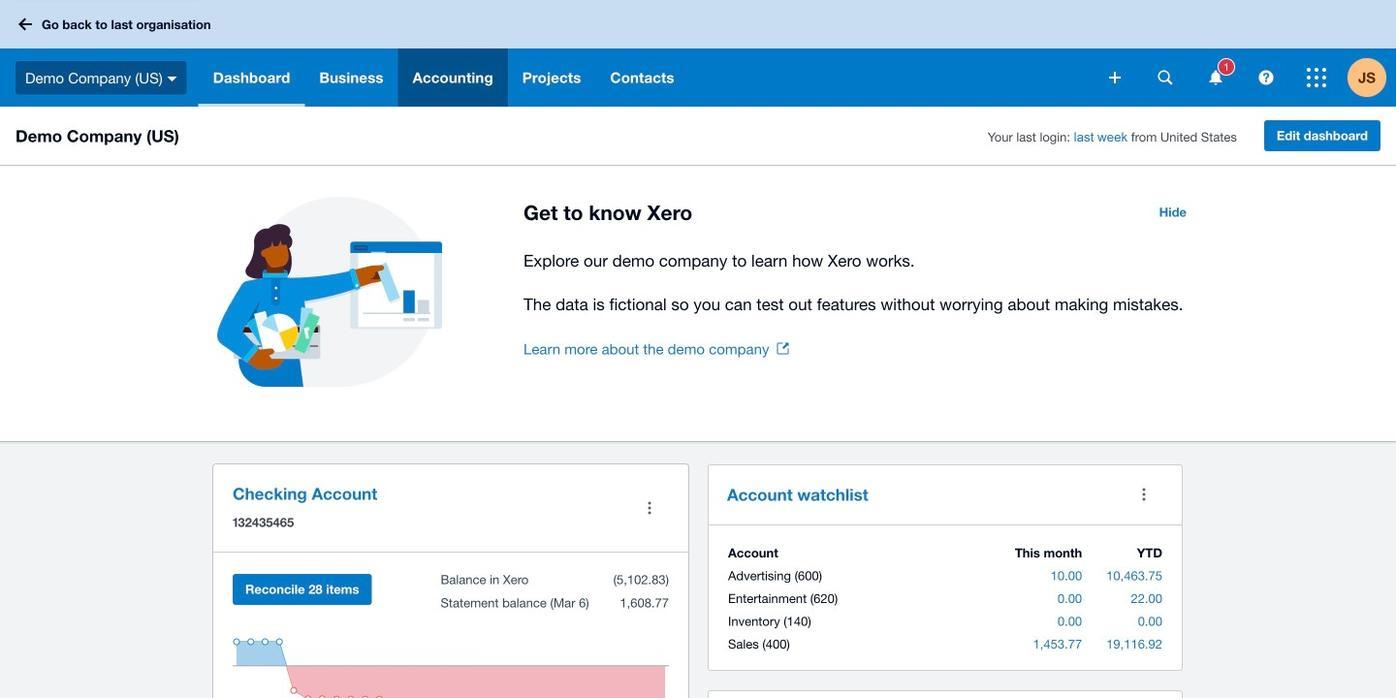 Task type: describe. For each thing, give the bounding box(es) containing it.
intro banner body element
[[524, 247, 1199, 318]]

manage menu toggle image
[[630, 489, 669, 528]]



Task type: locate. For each thing, give the bounding box(es) containing it.
svg image
[[1307, 68, 1327, 87], [1210, 70, 1222, 85], [1259, 70, 1274, 85], [168, 76, 177, 81]]

0 horizontal spatial svg image
[[18, 18, 32, 31]]

svg image
[[18, 18, 32, 31], [1158, 70, 1173, 85], [1109, 72, 1121, 83]]

banner
[[0, 0, 1397, 107]]

1 horizontal spatial svg image
[[1109, 72, 1121, 83]]

2 horizontal spatial svg image
[[1158, 70, 1173, 85]]



Task type: vqa. For each thing, say whether or not it's contained in the screenshot.
sales
no



